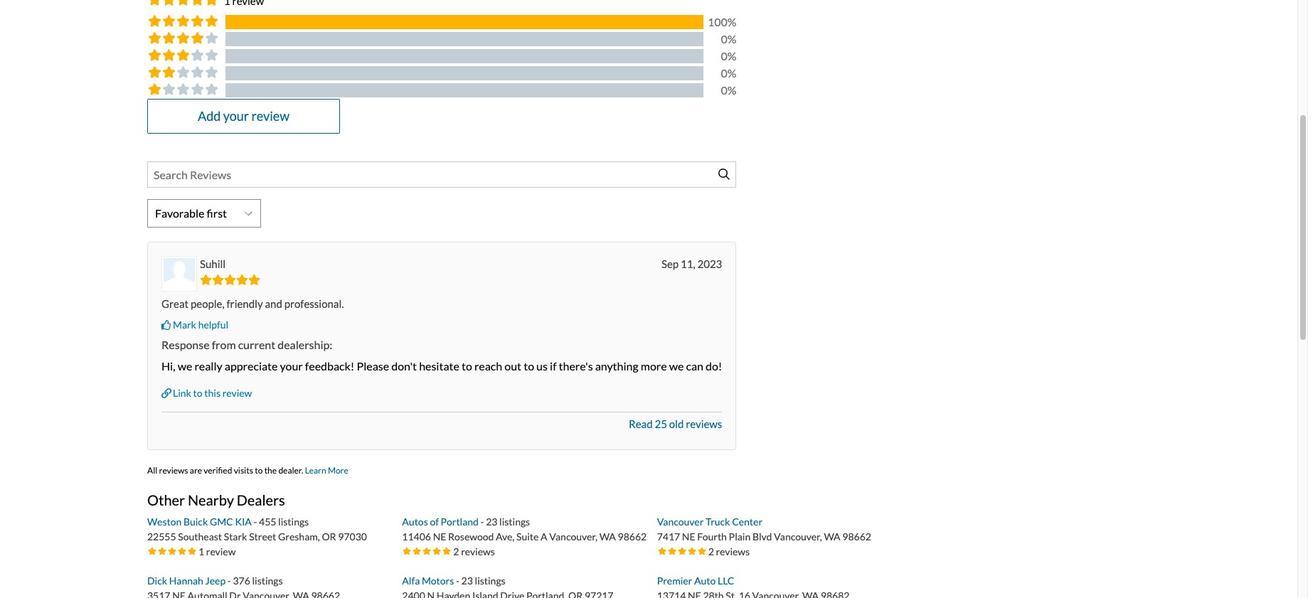 Task type: locate. For each thing, give the bounding box(es) containing it.
or
[[322, 531, 336, 543]]

2 0% from the top
[[721, 49, 737, 63]]

0 horizontal spatial wa
[[599, 531, 616, 543]]

0 horizontal spatial 2 reviews
[[453, 545, 495, 558]]

vancouver, right blvd
[[774, 531, 822, 543]]

0 horizontal spatial vancouver,
[[549, 531, 598, 543]]

reviews right old
[[686, 417, 722, 430]]

to left this at left
[[193, 387, 202, 399]]

1 ne from the left
[[433, 531, 446, 543]]

llc
[[718, 575, 734, 587]]

review right this at left
[[222, 387, 252, 399]]

center
[[732, 516, 763, 528]]

wa
[[599, 531, 616, 543], [824, 531, 841, 543]]

verified
[[204, 465, 232, 476]]

plain
[[729, 531, 751, 543]]

1 vertical spatial your
[[280, 359, 303, 373]]

2 reviews down rosewood at the left of the page
[[453, 545, 495, 558]]

reviews
[[686, 417, 722, 430], [159, 465, 188, 476], [461, 545, 495, 558], [716, 545, 750, 558]]

23 right motors
[[461, 575, 473, 587]]

1
[[198, 545, 204, 558]]

0 horizontal spatial ne
[[433, 531, 446, 543]]

ne
[[433, 531, 446, 543], [682, 531, 695, 543]]

us
[[536, 359, 548, 373]]

98662
[[618, 531, 647, 543], [842, 531, 871, 543]]

1 horizontal spatial vancouver,
[[774, 531, 822, 543]]

link to this review
[[173, 387, 252, 399]]

dealers
[[237, 491, 285, 508]]

current
[[238, 338, 275, 351]]

are
[[190, 465, 202, 476]]

455
[[259, 516, 276, 528]]

97030
[[338, 531, 367, 543]]

there's
[[559, 359, 593, 373]]

autos
[[402, 516, 428, 528]]

sep
[[662, 257, 679, 270]]

23
[[486, 516, 498, 528], [461, 575, 473, 587]]

star image
[[212, 275, 224, 285], [236, 275, 248, 285], [187, 547, 197, 556], [402, 547, 412, 556], [412, 547, 422, 556], [432, 547, 442, 556], [442, 547, 452, 556], [677, 547, 687, 556], [697, 547, 707, 556]]

0 horizontal spatial we
[[178, 359, 192, 373]]

2 reviews
[[453, 545, 495, 558], [708, 545, 750, 558]]

0 horizontal spatial 23
[[461, 575, 473, 587]]

1 horizontal spatial 23
[[486, 516, 498, 528]]

star image
[[200, 275, 212, 285], [224, 275, 236, 285], [248, 275, 260, 285], [147, 547, 157, 556], [157, 547, 167, 556], [167, 547, 177, 556], [177, 547, 187, 556], [422, 547, 432, 556], [657, 547, 667, 556], [667, 547, 677, 556], [687, 547, 697, 556]]

11406
[[402, 531, 431, 543]]

ne down 'autos of portland' "link"
[[433, 531, 446, 543]]

23 up ave,
[[486, 516, 498, 528]]

wa left 7417
[[599, 531, 616, 543]]

we right 'hi,'
[[178, 359, 192, 373]]

review
[[252, 108, 290, 124], [222, 387, 252, 399], [206, 545, 236, 558]]

suhill image
[[164, 258, 195, 290]]

learn more link
[[305, 465, 348, 476]]

2 wa from the left
[[824, 531, 841, 543]]

1 horizontal spatial ne
[[682, 531, 695, 543]]

reviews inside dropdown button
[[686, 417, 722, 430]]

2 2 from the left
[[708, 545, 714, 558]]

2 down the fourth
[[708, 545, 714, 558]]

1 horizontal spatial 2 reviews
[[708, 545, 750, 558]]

0 horizontal spatial 2
[[453, 545, 459, 558]]

gresham,
[[278, 531, 320, 543]]

2 down rosewood at the left of the page
[[453, 545, 459, 558]]

your inside add your review link
[[223, 108, 249, 124]]

reach
[[474, 359, 502, 373]]

1 horizontal spatial your
[[280, 359, 303, 373]]

learn
[[305, 465, 326, 476]]

0 vertical spatial 23
[[486, 516, 498, 528]]

0%
[[721, 32, 737, 45], [721, 49, 737, 63], [721, 66, 737, 80], [721, 83, 737, 97]]

2023
[[698, 257, 722, 270]]

2 ne from the left
[[682, 531, 695, 543]]

please
[[357, 359, 389, 373]]

your down dealership:
[[280, 359, 303, 373]]

1 vancouver, from the left
[[549, 531, 598, 543]]

review right 1
[[206, 545, 236, 558]]

ne down vancouver
[[682, 531, 695, 543]]

- left 376
[[228, 575, 231, 587]]

southeast
[[178, 531, 222, 543]]

premier
[[657, 575, 692, 587]]

1 vertical spatial review
[[222, 387, 252, 399]]

suhill
[[200, 257, 226, 270]]

jeep
[[205, 575, 226, 587]]

2 2 reviews from the left
[[708, 545, 750, 558]]

to
[[462, 359, 472, 373], [524, 359, 534, 373], [193, 387, 202, 399], [255, 465, 263, 476]]

0 horizontal spatial your
[[223, 108, 249, 124]]

hannah
[[169, 575, 203, 587]]

0 horizontal spatial 98662
[[618, 531, 647, 543]]

0 vertical spatial review
[[252, 108, 290, 124]]

premier auto llc link
[[657, 575, 734, 587]]

7417
[[657, 531, 680, 543]]

read 25 old reviews
[[629, 417, 722, 430]]

truck
[[706, 516, 730, 528]]

listings down ave,
[[475, 575, 506, 587]]

your right add
[[223, 108, 249, 124]]

1 horizontal spatial wa
[[824, 531, 841, 543]]

1 horizontal spatial 2
[[708, 545, 714, 558]]

old
[[669, 417, 684, 430]]

to inside button
[[193, 387, 202, 399]]

listings up gresham,
[[278, 516, 309, 528]]

sep 11, 2023
[[662, 257, 722, 270]]

more
[[641, 359, 667, 373]]

search image
[[719, 169, 730, 180]]

1 horizontal spatial 98662
[[842, 531, 871, 543]]

11406 ne rosewood ave, suite a vancouver, wa 98662
[[402, 531, 647, 543]]

Search Reviews field
[[147, 161, 737, 188]]

reviews right the 'all'
[[159, 465, 188, 476]]

1 horizontal spatial we
[[669, 359, 684, 373]]

1 2 reviews from the left
[[453, 545, 495, 558]]

if
[[550, 359, 557, 373]]

rosewood
[[448, 531, 494, 543]]

1 98662 from the left
[[618, 531, 647, 543]]

- up rosewood at the left of the page
[[481, 516, 484, 528]]

wa right blvd
[[824, 531, 841, 543]]

vancouver,
[[549, 531, 598, 543], [774, 531, 822, 543]]

1 0% from the top
[[721, 32, 737, 45]]

2 reviews for rosewood
[[453, 545, 495, 558]]

1 we from the left
[[178, 359, 192, 373]]

appreciate
[[225, 359, 278, 373]]

vancouver, right a
[[549, 531, 598, 543]]

review right add
[[252, 108, 290, 124]]

2 reviews down plain at the bottom right of page
[[708, 545, 750, 558]]

friendly
[[227, 297, 263, 310]]

3 0% from the top
[[721, 66, 737, 80]]

your
[[223, 108, 249, 124], [280, 359, 303, 373]]

nearby
[[188, 491, 234, 508]]

0 vertical spatial your
[[223, 108, 249, 124]]

we left can
[[669, 359, 684, 373]]

vancouver
[[657, 516, 704, 528]]

1 2 from the left
[[453, 545, 459, 558]]

link to this review button
[[161, 386, 252, 401]]

we
[[178, 359, 192, 373], [669, 359, 684, 373]]



Task type: vqa. For each thing, say whether or not it's contained in the screenshot.
Dealers
yes



Task type: describe. For each thing, give the bounding box(es) containing it.
portland
[[441, 516, 479, 528]]

blvd
[[753, 531, 772, 543]]

2 vancouver, from the left
[[774, 531, 822, 543]]

hesitate
[[419, 359, 459, 373]]

gmc
[[210, 516, 233, 528]]

2 we from the left
[[669, 359, 684, 373]]

do!
[[706, 359, 722, 373]]

out
[[505, 359, 522, 373]]

feedback!
[[305, 359, 355, 373]]

autos of portland link
[[402, 516, 481, 528]]

ne for 11406
[[433, 531, 446, 543]]

a
[[541, 531, 547, 543]]

people,
[[191, 297, 225, 310]]

4 0% from the top
[[721, 83, 737, 97]]

anything
[[595, 359, 639, 373]]

chevron down image
[[244, 209, 252, 218]]

great people, friendly and professional.
[[161, 297, 344, 310]]

kia
[[235, 516, 252, 528]]

other nearby dealers
[[147, 491, 285, 508]]

1 wa from the left
[[599, 531, 616, 543]]

the
[[264, 465, 277, 476]]

all reviews are verified visits to the dealer. learn more
[[147, 465, 348, 476]]

read 25 old reviews button
[[629, 417, 722, 431]]

dick hannah jeep - 376 listings
[[147, 575, 283, 587]]

25
[[655, 417, 667, 430]]

7417 ne fourth plain blvd vancouver, wa 98662
[[657, 531, 871, 543]]

and
[[265, 297, 282, 310]]

alfa motors - 23 listings
[[402, 575, 506, 587]]

mark helpful button
[[161, 318, 228, 332]]

2 reviews for fourth
[[708, 545, 750, 558]]

- right kia
[[254, 516, 257, 528]]

motors
[[422, 575, 454, 587]]

1 review
[[198, 545, 236, 558]]

to left reach
[[462, 359, 472, 373]]

- right motors
[[456, 575, 459, 587]]

response from current dealership:
[[161, 338, 333, 351]]

11,
[[681, 257, 695, 270]]

more
[[328, 465, 348, 476]]

1 vertical spatial 23
[[461, 575, 473, 587]]

fourth
[[697, 531, 727, 543]]

listings up ave,
[[499, 516, 530, 528]]

weston buick gmc kia link
[[147, 516, 254, 528]]

review inside add your review link
[[252, 108, 290, 124]]

link
[[173, 387, 191, 399]]

mark
[[173, 319, 196, 331]]

all
[[147, 465, 157, 476]]

alfa motors link
[[402, 575, 456, 587]]

2 98662 from the left
[[842, 531, 871, 543]]

vancouver truck center link
[[657, 516, 763, 528]]

visits
[[234, 465, 253, 476]]

buick
[[183, 516, 208, 528]]

this
[[204, 387, 221, 399]]

helpful
[[198, 319, 228, 331]]

premier auto llc
[[657, 575, 734, 587]]

to left the
[[255, 465, 263, 476]]

hi, we really appreciate your feedback! please don't hesitate to reach out to us if there's anything more we can do!
[[161, 359, 722, 373]]

reviews down plain at the bottom right of page
[[716, 545, 750, 558]]

of
[[430, 516, 439, 528]]

from
[[212, 338, 236, 351]]

100%
[[708, 15, 737, 28]]

auto
[[694, 575, 716, 587]]

2 for rosewood
[[453, 545, 459, 558]]

stark
[[224, 531, 247, 543]]

dealership:
[[278, 338, 333, 351]]

thumbs up image
[[161, 320, 171, 330]]

other
[[147, 491, 185, 508]]

22555
[[147, 531, 176, 543]]

mark helpful
[[173, 319, 228, 331]]

link image
[[161, 388, 171, 398]]

2 vertical spatial review
[[206, 545, 236, 558]]

don't
[[391, 359, 417, 373]]

reviews down rosewood at the left of the page
[[461, 545, 495, 558]]

add your review link
[[147, 99, 340, 134]]

great
[[161, 297, 189, 310]]

weston buick gmc kia - 455 listings
[[147, 516, 309, 528]]

read
[[629, 417, 653, 430]]

suite
[[516, 531, 539, 543]]

2 for fourth
[[708, 545, 714, 558]]

dick hannah jeep link
[[147, 575, 228, 587]]

376
[[233, 575, 250, 587]]

dealer.
[[278, 465, 303, 476]]

alfa
[[402, 575, 420, 587]]

weston
[[147, 516, 182, 528]]

add
[[198, 108, 221, 124]]

listings right 376
[[252, 575, 283, 587]]

hi,
[[161, 359, 175, 373]]

can
[[686, 359, 703, 373]]

to left us
[[524, 359, 534, 373]]

ne for 7417
[[682, 531, 695, 543]]

professional.
[[284, 297, 344, 310]]

dick
[[147, 575, 167, 587]]

really
[[194, 359, 222, 373]]

review inside link to this review button
[[222, 387, 252, 399]]

street
[[249, 531, 276, 543]]

ave,
[[496, 531, 515, 543]]

autos of portland - 23 listings
[[402, 516, 530, 528]]

response
[[161, 338, 210, 351]]



